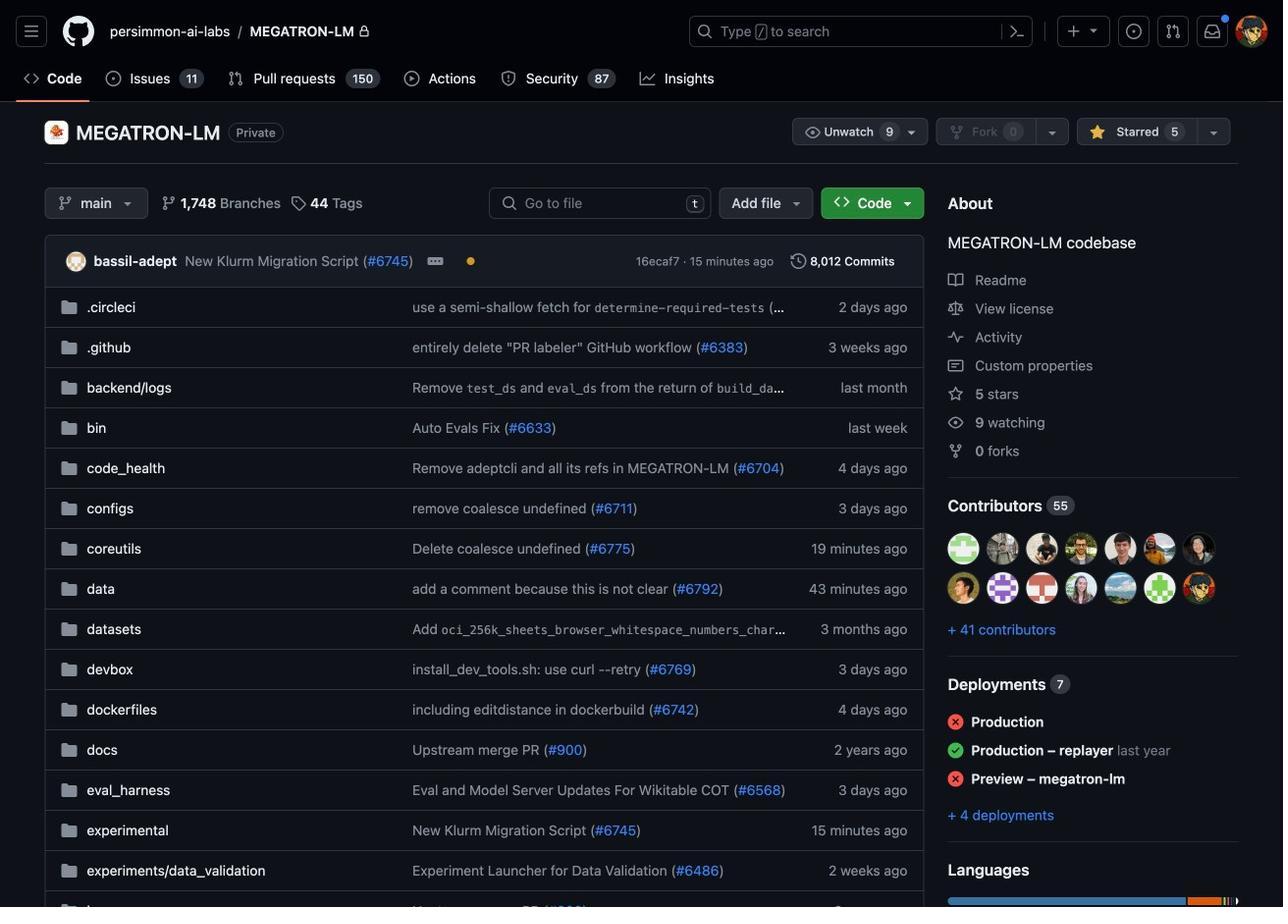 Task type: vqa. For each thing, say whether or not it's contained in the screenshot.
leftmost triangle down icon
yes



Task type: locate. For each thing, give the bounding box(es) containing it.
1 horizontal spatial triangle down image
[[1086, 22, 1102, 38]]

0 horizontal spatial git branch image
[[57, 195, 73, 211]]

@mtensor image
[[1066, 533, 1097, 565]]

0 vertical spatial eye image
[[805, 125, 821, 140]]

list
[[102, 16, 678, 47]]

triangle down image right plus image
[[1086, 22, 1102, 38]]

git branch image
[[57, 195, 73, 211], [161, 195, 177, 211]]

x circle fill image down check circle fill icon
[[948, 771, 964, 787]]

issue opened image
[[1126, 24, 1142, 39]]

1 horizontal spatial eye image
[[948, 415, 964, 431]]

@augustusodena image
[[948, 533, 980, 565]]

@anmolgulati image
[[1027, 533, 1058, 565]]

0 horizontal spatial triangle down image
[[789, 195, 805, 211]]

triangle down image
[[1086, 22, 1102, 38], [120, 195, 135, 211]]

3 directory image from the top
[[61, 380, 77, 396]]

directory image
[[61, 299, 77, 315], [61, 340, 77, 355], [61, 380, 77, 396], [61, 501, 77, 517], [61, 581, 77, 597], [61, 662, 77, 678], [61, 742, 77, 758], [61, 863, 77, 879], [61, 903, 77, 907]]

directory image
[[61, 420, 77, 436], [61, 461, 77, 476], [61, 541, 77, 557], [61, 622, 77, 637], [61, 702, 77, 718], [61, 783, 77, 798], [61, 823, 77, 839]]

1 vertical spatial triangle down image
[[120, 195, 135, 211]]

@zhouyuf6741 image
[[1027, 572, 1058, 604]]

6 directory image from the top
[[61, 783, 77, 798]]

6 directory image from the top
[[61, 662, 77, 678]]

triangle down image
[[789, 195, 805, 211], [900, 195, 916, 211]]

play image
[[404, 71, 420, 86]]

python 85.4 image
[[948, 898, 1186, 905]]

eye image
[[805, 125, 821, 140], [948, 415, 964, 431]]

homepage image
[[63, 16, 94, 47]]

repo forked image down star image
[[948, 443, 964, 459]]

0 vertical spatial x circle fill image
[[948, 714, 964, 730]]

2 triangle down image from the left
[[900, 195, 916, 211]]

shield image
[[501, 71, 517, 86]]

star image
[[948, 386, 964, 402]]

1 vertical spatial code image
[[834, 194, 850, 210]]

1 vertical spatial x circle fill image
[[948, 771, 964, 787]]

Go to file text field
[[525, 189, 678, 218]]

jupyter notebook 12.1 image
[[1188, 898, 1222, 905]]

2 git branch image from the left
[[161, 195, 177, 211]]

@ekelsen image
[[987, 572, 1019, 604]]

owner avatar image
[[45, 121, 68, 144]]

pulse image
[[948, 329, 964, 345]]

@shaya adept image
[[1144, 572, 1176, 604]]

0 horizontal spatial triangle down image
[[120, 195, 135, 211]]

git branch image up commits by bassil-adept 'tooltip'
[[161, 195, 177, 211]]

search image
[[502, 195, 517, 211]]

1 horizontal spatial code image
[[834, 194, 850, 210]]

1 x circle fill image from the top
[[948, 714, 964, 730]]

7 directory image from the top
[[61, 742, 77, 758]]

repo forked image
[[949, 125, 965, 140], [948, 443, 964, 459]]

repo forked image left see your forks of this repository image
[[949, 125, 965, 140]]

x circle fill image up check circle fill icon
[[948, 714, 964, 730]]

dot fill image
[[463, 253, 479, 269]]

bassil adept image
[[66, 252, 86, 272]]

commits by bassil-adept tooltip
[[94, 251, 177, 272]]

code image
[[24, 71, 39, 86], [834, 194, 850, 210]]

plus image
[[1066, 24, 1082, 39]]

0 horizontal spatial eye image
[[805, 125, 821, 140]]

git branch image up bassil adept image
[[57, 195, 73, 211]]

triangle down image up commits by bassil-adept 'tooltip'
[[120, 195, 135, 211]]

0 vertical spatial code image
[[24, 71, 39, 86]]

1 horizontal spatial git branch image
[[161, 195, 177, 211]]

1 vertical spatial eye image
[[948, 415, 964, 431]]

@rbavishi image
[[1184, 572, 1215, 604]]

5 users starred this repository element
[[1165, 122, 1186, 141]]

1 directory image from the top
[[61, 299, 77, 315]]

@cghawthorne image
[[1144, 533, 1176, 565]]

x circle fill image
[[948, 714, 964, 730], [948, 771, 964, 787]]

@somaniarushi image
[[1184, 533, 1215, 565]]

2 directory image from the top
[[61, 461, 77, 476]]

add this repository to a list image
[[1206, 125, 1222, 140]]

1 horizontal spatial triangle down image
[[900, 195, 916, 211]]

1 directory image from the top
[[61, 420, 77, 436]]



Task type: describe. For each thing, give the bounding box(es) containing it.
3 directory image from the top
[[61, 541, 77, 557]]

notifications image
[[1205, 24, 1221, 39]]

lock image
[[358, 26, 370, 37]]

law image
[[948, 301, 964, 317]]

0 vertical spatial triangle down image
[[1086, 22, 1102, 38]]

tag image
[[291, 195, 306, 211]]

0 horizontal spatial code image
[[24, 71, 39, 86]]

9 directory image from the top
[[61, 903, 77, 907]]

note image
[[948, 358, 964, 374]]

@averylamp image
[[987, 533, 1019, 565]]

git pull request image
[[228, 71, 244, 86]]

0 vertical spatial repo forked image
[[949, 125, 965, 140]]

@derekmod image
[[1105, 533, 1137, 565]]

check circle fill image
[[948, 743, 964, 759]]

see your forks of this repository image
[[1045, 125, 1061, 140]]

1 triangle down image from the left
[[789, 195, 805, 211]]

@cmpajot image
[[1066, 572, 1097, 604]]

open commit details image
[[428, 253, 443, 269]]

4 directory image from the top
[[61, 622, 77, 637]]

7 directory image from the top
[[61, 823, 77, 839]]

book image
[[948, 272, 964, 288]]

4 directory image from the top
[[61, 501, 77, 517]]

issue opened image
[[105, 71, 121, 86]]

@armandmcqueen image
[[1105, 572, 1137, 604]]

8 directory image from the top
[[61, 863, 77, 879]]

1 git branch image from the left
[[57, 195, 73, 211]]

graph image
[[640, 71, 655, 86]]

2 x circle fill image from the top
[[948, 771, 964, 787]]

2 directory image from the top
[[61, 340, 77, 355]]

git pull request image
[[1166, 24, 1181, 39]]

star fill image
[[1090, 125, 1106, 140]]

command palette image
[[1009, 24, 1025, 39]]

1 vertical spatial repo forked image
[[948, 443, 964, 459]]

5 directory image from the top
[[61, 581, 77, 597]]

history image
[[791, 253, 806, 269]]

@armaangoel78 image
[[948, 572, 980, 604]]

5 directory image from the top
[[61, 702, 77, 718]]



